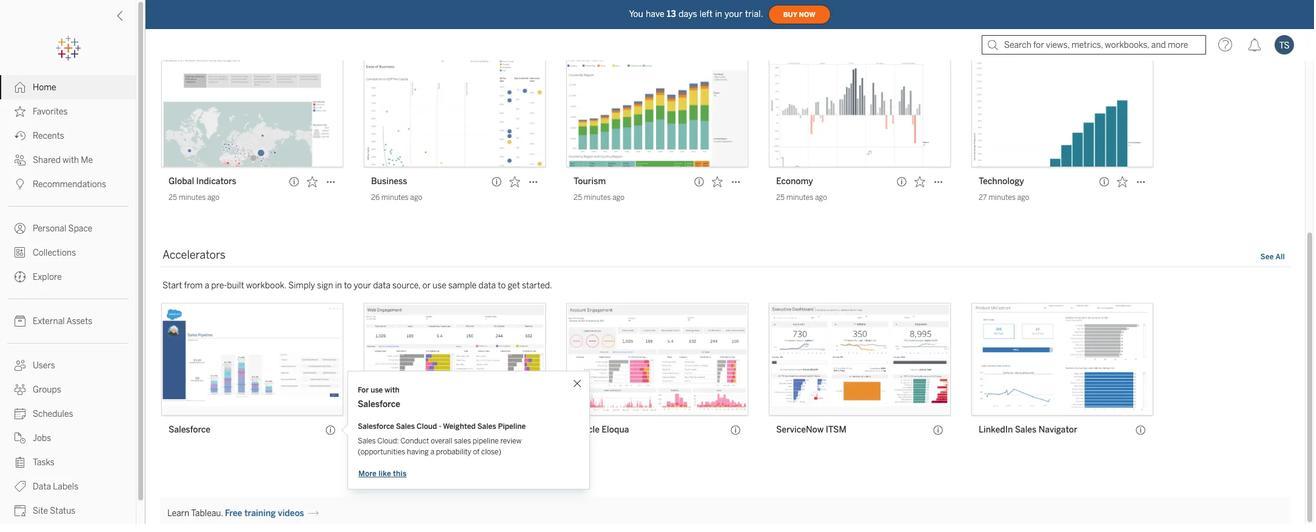Task type: vqa. For each thing, say whether or not it's contained in the screenshot.
Personal Space link
yes



Task type: locate. For each thing, give the bounding box(es) containing it.
0 horizontal spatial in
[[335, 281, 342, 291]]

shared
[[33, 155, 61, 166]]

25 down tourism
[[574, 194, 582, 202]]

space
[[68, 224, 92, 234]]

sales
[[454, 437, 471, 446]]

25 minutes ago down economy
[[776, 194, 827, 202]]

home
[[33, 82, 56, 93]]

0 vertical spatial use
[[433, 281, 446, 291]]

jobs link
[[0, 426, 136, 451]]

oracle
[[574, 425, 600, 436]]

1 ago from the left
[[207, 194, 220, 202]]

your right sign
[[354, 281, 371, 291]]

26 minutes ago
[[371, 194, 422, 202]]

0 horizontal spatial with
[[63, 155, 79, 166]]

now
[[799, 11, 816, 18]]

5 minutes from the left
[[989, 194, 1016, 202]]

4 minutes from the left
[[787, 194, 814, 202]]

minutes
[[179, 194, 206, 202], [382, 194, 409, 202], [584, 194, 611, 202], [787, 194, 814, 202], [989, 194, 1016, 202]]

a inside salesforce sales cloud - weighted sales pipeline sales cloud: conduct overall sales pipeline review (opportunities having a probability of close)
[[430, 448, 434, 457]]

from
[[184, 281, 203, 291]]

a left pre- in the left bottom of the page
[[205, 281, 209, 291]]

0 horizontal spatial data
[[373, 281, 391, 291]]

personal
[[33, 224, 66, 234]]

buy
[[783, 11, 797, 18]]

labels
[[53, 482, 78, 493]]

in
[[715, 9, 722, 19], [335, 281, 342, 291]]

use right or
[[433, 281, 446, 291]]

sign
[[317, 281, 333, 291]]

minutes down business in the left of the page
[[382, 194, 409, 202]]

free training videos link
[[225, 509, 319, 519]]

technology
[[979, 177, 1024, 187]]

25 minutes ago down "global indicators"
[[169, 194, 220, 202]]

me
[[81, 155, 93, 166]]

3 25 minutes ago from the left
[[776, 194, 827, 202]]

5 ago from the left
[[1017, 194, 1030, 202]]

1 horizontal spatial 25
[[574, 194, 582, 202]]

buy now
[[783, 11, 816, 18]]

free
[[225, 509, 242, 519]]

salesforce inside salesforce sales cloud - weighted sales pipeline sales cloud: conduct overall sales pipeline review (opportunities having a probability of close)
[[358, 423, 394, 431]]

2 horizontal spatial 25 minutes ago
[[776, 194, 827, 202]]

to left get
[[498, 281, 506, 291]]

external assets link
[[0, 309, 136, 334]]

review
[[500, 437, 522, 446]]

0 vertical spatial a
[[205, 281, 209, 291]]

1 vertical spatial use
[[371, 386, 383, 395]]

schedules link
[[0, 402, 136, 426]]

business
[[371, 177, 407, 187]]

learn
[[167, 509, 189, 519]]

2 ago from the left
[[410, 194, 422, 202]]

0 horizontal spatial to
[[344, 281, 352, 291]]

ago for economy
[[815, 194, 827, 202]]

1 vertical spatial a
[[430, 448, 434, 457]]

personal space link
[[0, 217, 136, 241]]

minutes down "global indicators"
[[179, 194, 206, 202]]

jobs
[[33, 434, 51, 444]]

oracle eloqua
[[574, 425, 629, 436]]

1 horizontal spatial with
[[385, 386, 400, 395]]

1 horizontal spatial in
[[715, 9, 722, 19]]

marketo
[[371, 425, 404, 436]]

minutes for tourism
[[584, 194, 611, 202]]

minutes down economy
[[787, 194, 814, 202]]

more like this
[[358, 470, 407, 479]]

0 vertical spatial your
[[725, 9, 743, 19]]

1 25 minutes ago from the left
[[169, 194, 220, 202]]

home link
[[0, 75, 136, 99]]

weighted
[[443, 423, 476, 431]]

0 horizontal spatial 25 minutes ago
[[169, 194, 220, 202]]

2 25 minutes ago from the left
[[574, 194, 625, 202]]

2 25 from the left
[[574, 194, 582, 202]]

having
[[407, 448, 429, 457]]

data
[[373, 281, 391, 291], [479, 281, 496, 291]]

25 minutes ago for economy
[[776, 194, 827, 202]]

right arrow image
[[308, 509, 319, 519]]

see all
[[1261, 253, 1285, 262]]

sample
[[448, 281, 477, 291]]

2 horizontal spatial 25
[[776, 194, 785, 202]]

schedules
[[33, 409, 73, 420]]

2 minutes from the left
[[382, 194, 409, 202]]

personal space
[[33, 224, 92, 234]]

1 horizontal spatial a
[[430, 448, 434, 457]]

25 minutes ago down tourism
[[574, 194, 625, 202]]

0 vertical spatial with
[[63, 155, 79, 166]]

sales up conduct
[[396, 423, 415, 431]]

have
[[646, 9, 665, 19]]

0 horizontal spatial 25
[[169, 194, 177, 202]]

simply
[[288, 281, 315, 291]]

cloud:
[[377, 437, 399, 446]]

tourism
[[574, 177, 606, 187]]

sales up pipeline
[[478, 423, 496, 431]]

use inside for use with salesforce
[[371, 386, 383, 395]]

tableau.
[[191, 509, 223, 519]]

a down overall
[[430, 448, 434, 457]]

linkedin sales navigator
[[979, 425, 1078, 436]]

27
[[979, 194, 987, 202]]

25 down global
[[169, 194, 177, 202]]

recents
[[33, 131, 64, 141]]

27 minutes ago
[[979, 194, 1030, 202]]

1 horizontal spatial 25 minutes ago
[[574, 194, 625, 202]]

use right for
[[371, 386, 383, 395]]

you have 13 days left in your trial.
[[629, 9, 763, 19]]

sales
[[396, 423, 415, 431], [478, 423, 496, 431], [1015, 425, 1037, 436], [358, 437, 376, 446]]

left
[[700, 9, 713, 19]]

to right sign
[[344, 281, 352, 291]]

in right sign
[[335, 281, 342, 291]]

1 minutes from the left
[[179, 194, 206, 202]]

external assets
[[33, 317, 92, 327]]

data right the "sample"
[[479, 281, 496, 291]]

minutes down technology
[[989, 194, 1016, 202]]

this
[[393, 470, 407, 479]]

25 for tourism
[[574, 194, 582, 202]]

4 ago from the left
[[815, 194, 827, 202]]

salesforce for salesforce sales cloud - weighted sales pipeline sales cloud: conduct overall sales pipeline review (opportunities having a probability of close)
[[358, 423, 394, 431]]

more like this link
[[358, 469, 407, 479]]

recents link
[[0, 124, 136, 148]]

0 horizontal spatial your
[[354, 281, 371, 291]]

0 horizontal spatial use
[[371, 386, 383, 395]]

your left trial.
[[725, 9, 743, 19]]

training
[[244, 509, 276, 519]]

groups link
[[0, 378, 136, 402]]

3 25 from the left
[[776, 194, 785, 202]]

1 data from the left
[[373, 281, 391, 291]]

shared with me
[[33, 155, 93, 166]]

1 horizontal spatial to
[[498, 281, 506, 291]]

1 vertical spatial with
[[385, 386, 400, 395]]

ago
[[207, 194, 220, 202], [410, 194, 422, 202], [613, 194, 625, 202], [815, 194, 827, 202], [1017, 194, 1030, 202]]

3 ago from the left
[[613, 194, 625, 202]]

ago for business
[[410, 194, 422, 202]]

0 vertical spatial in
[[715, 9, 722, 19]]

start from a pre-built workbook. simply sign in to your data source, or use sample data to get started.
[[163, 281, 552, 291]]

with left 'me'
[[63, 155, 79, 166]]

13
[[667, 9, 676, 19]]

workbook.
[[246, 281, 286, 291]]

1 25 from the left
[[169, 194, 177, 202]]

minutes for global indicators
[[179, 194, 206, 202]]

1 horizontal spatial data
[[479, 281, 496, 291]]

main navigation. press the up and down arrow keys to access links. element
[[0, 75, 136, 525]]

sales up (opportunities
[[358, 437, 376, 446]]

site status link
[[0, 499, 136, 523]]

3 minutes from the left
[[584, 194, 611, 202]]

start
[[163, 281, 182, 291]]

data
[[33, 482, 51, 493]]

2 to from the left
[[498, 281, 506, 291]]

minutes down tourism
[[584, 194, 611, 202]]

to
[[344, 281, 352, 291], [498, 281, 506, 291]]

users link
[[0, 354, 136, 378]]

in right left
[[715, 9, 722, 19]]

with right for
[[385, 386, 400, 395]]

25 down economy
[[776, 194, 785, 202]]

data left source,
[[373, 281, 391, 291]]

use
[[433, 281, 446, 291], [371, 386, 383, 395]]

accelerator details dialog
[[348, 371, 590, 490]]

see
[[1261, 253, 1274, 262]]



Task type: describe. For each thing, give the bounding box(es) containing it.
accelerators
[[163, 249, 226, 262]]

learn tableau.
[[167, 509, 223, 519]]

pre-
[[211, 281, 227, 291]]

sales right linkedin
[[1015, 425, 1037, 436]]

days
[[679, 9, 697, 19]]

for
[[358, 386, 369, 395]]

data labels link
[[0, 475, 136, 499]]

itsm
[[826, 425, 847, 436]]

or
[[422, 281, 431, 291]]

trial.
[[745, 9, 763, 19]]

site
[[33, 506, 48, 517]]

1 vertical spatial in
[[335, 281, 342, 291]]

videos
[[278, 509, 304, 519]]

explore
[[33, 272, 62, 283]]

built
[[227, 281, 244, 291]]

25 minutes ago for global indicators
[[169, 194, 220, 202]]

of
[[473, 448, 480, 457]]

ago for tourism
[[613, 194, 625, 202]]

Search for views, metrics, workbooks, and more text field
[[982, 35, 1206, 55]]

26
[[371, 194, 380, 202]]

source,
[[392, 281, 421, 291]]

1 horizontal spatial your
[[725, 9, 743, 19]]

cloud
[[417, 423, 437, 431]]

all
[[1276, 253, 1285, 262]]

eloqua
[[602, 425, 629, 436]]

with inside for use with salesforce
[[385, 386, 400, 395]]

salesforce for salesforce
[[169, 425, 210, 436]]

1 to from the left
[[344, 281, 352, 291]]

for use with salesforce
[[358, 386, 400, 410]]

0 horizontal spatial a
[[205, 281, 209, 291]]

minutes for technology
[[989, 194, 1016, 202]]

groups
[[33, 385, 61, 395]]

navigation panel element
[[0, 36, 136, 525]]

site status
[[33, 506, 75, 517]]

users
[[33, 361, 55, 371]]

1 horizontal spatial use
[[433, 281, 446, 291]]

(opportunities
[[358, 448, 405, 457]]

explore link
[[0, 265, 136, 289]]

close)
[[481, 448, 501, 457]]

started.
[[522, 281, 552, 291]]

conduct
[[401, 437, 429, 446]]

indicators
[[196, 177, 236, 187]]

free training videos
[[225, 509, 304, 519]]

overall
[[431, 437, 453, 446]]

get
[[508, 281, 520, 291]]

linkedin
[[979, 425, 1013, 436]]

like
[[379, 470, 391, 479]]

global
[[169, 177, 194, 187]]

favorites link
[[0, 99, 136, 124]]

see all link
[[1260, 251, 1286, 264]]

probability
[[436, 448, 471, 457]]

2 data from the left
[[479, 281, 496, 291]]

global indicators
[[169, 177, 236, 187]]

tasks link
[[0, 451, 136, 475]]

ago for global indicators
[[207, 194, 220, 202]]

25 for global indicators
[[169, 194, 177, 202]]

pipeline
[[473, 437, 499, 446]]

25 minutes ago for tourism
[[574, 194, 625, 202]]

more
[[358, 470, 377, 479]]

collections link
[[0, 241, 136, 265]]

status
[[50, 506, 75, 517]]

collections
[[33, 248, 76, 258]]

25 for economy
[[776, 194, 785, 202]]

-
[[439, 423, 442, 431]]

salesforce sales cloud - weighted sales pipeline sales cloud: conduct overall sales pipeline review (opportunities having a probability of close)
[[358, 423, 526, 457]]

external
[[33, 317, 65, 327]]

servicenow itsm
[[776, 425, 847, 436]]

minutes for economy
[[787, 194, 814, 202]]

economy
[[776, 177, 813, 187]]

buy now button
[[768, 5, 831, 24]]

favorites
[[33, 107, 68, 117]]

ago for technology
[[1017, 194, 1030, 202]]

servicenow
[[776, 425, 824, 436]]

shared with me link
[[0, 148, 136, 172]]

minutes for business
[[382, 194, 409, 202]]

data labels
[[33, 482, 78, 493]]

with inside main navigation. press the up and down arrow keys to access links. element
[[63, 155, 79, 166]]

tasks
[[33, 458, 55, 468]]

pipeline
[[498, 423, 526, 431]]

1 vertical spatial your
[[354, 281, 371, 291]]



